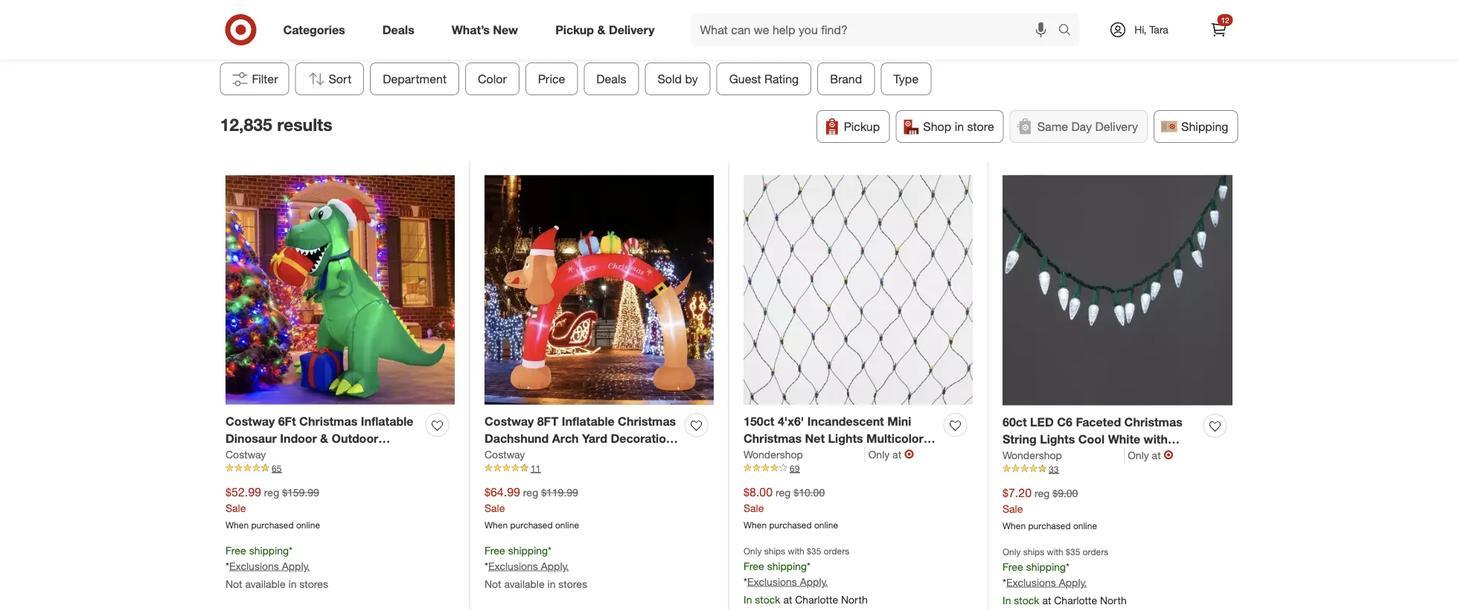 Task type: describe. For each thing, give the bounding box(es) containing it.
what's new
[[452, 22, 518, 37]]

costway for costway 8ft inflatable christmas dachshund arch yard decoration with leds & air blower
[[485, 415, 534, 429]]

purchased for $52.99
[[251, 520, 294, 531]]

wire inside 150ct 4'x6' incandescent mini christmas net lights multicolor with green wire - wondershop™
[[809, 449, 834, 463]]

$159.99
[[282, 487, 319, 500]]

pickup button
[[817, 111, 890, 143]]

offers
[[791, 31, 820, 44]]

same day delivery
[[1038, 119, 1139, 134]]

stores for $64.99
[[559, 578, 588, 591]]

orders for $7.20
[[1083, 547, 1109, 558]]

cyber
[[467, 16, 495, 29]]

sold by button
[[645, 63, 711, 96]]

costway for costway link corresponding to christmas
[[226, 448, 266, 461]]

same day delivery button
[[1010, 111, 1148, 143]]

69 link
[[744, 463, 973, 476]]

only down $8.00 reg $10.00 sale when purchased online
[[744, 546, 762, 557]]

free shipping * * exclusions apply. not available in stores for $52.99
[[226, 544, 328, 591]]

free shipping * * exclusions apply. for $7.20
[[1003, 561, 1088, 589]]

with inside 150ct 4'x6' incandescent mini christmas net lights multicolor with green wire - wondershop™
[[744, 449, 768, 463]]

filter
[[252, 72, 278, 86]]

online for $8.00
[[815, 520, 839, 531]]

costway 6ft christmas inflatable dinosaur indoor & outdoor christmas decoration
[[226, 415, 414, 463]]

$8.00 reg $10.00 sale when purchased online
[[744, 485, 839, 531]]

60ct led c6 faceted christmas string lights cool white with green wire - wondershop™ link
[[1003, 414, 1198, 464]]

stores for $52.99
[[300, 578, 328, 591]]

cool
[[1079, 433, 1105, 447]]

65
[[272, 463, 282, 475]]

deals button
[[584, 63, 639, 96]]

not for $64.99
[[485, 578, 502, 591]]

12 link
[[1203, 13, 1236, 46]]

60ct
[[1003, 416, 1027, 430]]

christmas up "outdoor"
[[299, 415, 358, 429]]

12,835 results
[[220, 115, 333, 136]]

only at ¬ for 150ct 4'x6' incandescent mini christmas net lights multicolor with green wire - wondershop™
[[869, 448, 915, 462]]

reg for $8.00
[[776, 487, 791, 500]]

deals for deals link
[[383, 22, 415, 37]]

in for costway 6ft christmas inflatable dinosaur indoor & outdoor christmas decoration
[[289, 578, 297, 591]]

what's
[[452, 22, 490, 37]]

$64.99 reg $119.99 sale when purchased online
[[485, 485, 579, 531]]

charlotte for $7.20
[[1055, 594, 1098, 607]]

delivery for pickup & delivery
[[609, 22, 655, 37]]

sale for $64.99
[[485, 502, 505, 515]]

6ft
[[278, 415, 296, 429]]

not for $52.99
[[226, 578, 242, 591]]

$35 for $7.20
[[1067, 547, 1081, 558]]

lights for -
[[829, 432, 864, 446]]

8ft
[[537, 415, 559, 429]]

orders for $8.00
[[824, 546, 850, 557]]

department button
[[370, 63, 460, 96]]

in stock at  charlotte north for $8.00
[[744, 594, 868, 607]]

costway for costway link related to with
[[485, 448, 525, 461]]

christmas inside 60ct led c6 faceted christmas string lights cool white with green wire - wondershop™
[[1125, 416, 1183, 430]]

categories link
[[271, 13, 364, 46]]

yard
[[582, 432, 608, 446]]

day
[[1072, 119, 1093, 134]]

$119.99
[[542, 487, 579, 500]]

$8.00
[[744, 485, 773, 500]]

online for $52.99
[[296, 520, 320, 531]]

online for $7.20
[[1074, 521, 1098, 532]]

incandescent
[[808, 415, 885, 429]]

free down $8.00 reg $10.00 sale when purchased online
[[744, 560, 765, 573]]

stock for $8.00
[[755, 594, 781, 607]]

$52.99 reg $159.99 sale when purchased online
[[226, 485, 320, 531]]

33 link
[[1003, 463, 1233, 476]]

¬ for 60ct led c6 faceted christmas string lights cool white with green wire - wondershop™
[[1164, 448, 1174, 463]]

costway 6ft christmas inflatable dinosaur indoor & outdoor christmas decoration link
[[226, 414, 420, 463]]

only down the white
[[1128, 449, 1150, 462]]

free down $64.99 reg $119.99 sale when purchased online
[[485, 544, 505, 557]]

in stock at  charlotte north for $7.20
[[1003, 594, 1127, 607]]

arch
[[552, 432, 579, 446]]

shipping down $64.99 reg $119.99 sale when purchased online
[[508, 544, 548, 557]]

reg for $7.20
[[1035, 487, 1050, 500]]

2 horizontal spatial deals
[[650, 16, 676, 29]]

$64.99
[[485, 485, 521, 500]]

free down $7.20 reg $9.00 sale when purchased online
[[1003, 561, 1024, 574]]

results
[[277, 115, 333, 136]]

hi,
[[1135, 23, 1147, 36]]

shipping button
[[1154, 111, 1239, 143]]

faceted
[[1076, 416, 1122, 430]]

purchased for $64.99
[[511, 520, 553, 531]]

deals link
[[370, 13, 433, 46]]

target circle™ offers
[[774, 16, 837, 44]]

net
[[805, 432, 825, 446]]

department
[[383, 72, 447, 86]]

sale for $52.99
[[226, 502, 246, 515]]

inflatable inside the costway 8ft inflatable christmas dachshund arch yard decoration with leds & air blower
[[562, 415, 615, 429]]

dinosaur
[[226, 432, 277, 446]]

costway 8ft inflatable christmas dachshund arch yard decoration with leds & air blower link
[[485, 414, 679, 463]]

when for $52.99
[[226, 520, 249, 531]]

type button
[[881, 63, 932, 96]]

65 link
[[226, 463, 455, 476]]

led
[[1031, 416, 1054, 430]]

target
[[774, 16, 802, 29]]

wondershop for net
[[744, 448, 803, 461]]

deals for deals button on the left top of the page
[[597, 72, 627, 86]]

filter button
[[220, 63, 289, 96]]

¬ for 150ct 4'x6' incandescent mini christmas net lights multicolor with green wire - wondershop™
[[905, 448, 915, 462]]

dachshund
[[485, 432, 549, 446]]

only ships with $35 orders for $7.20
[[1003, 547, 1109, 558]]

with down $8.00 reg $10.00 sale when purchased online
[[788, 546, 805, 557]]

wondershop link for green
[[1003, 448, 1125, 463]]

string
[[1003, 433, 1037, 447]]

price
[[538, 72, 566, 86]]

what's new link
[[439, 13, 537, 46]]

4'x6'
[[778, 415, 804, 429]]

exclusions apply. link down $8.00 reg $10.00 sale when purchased online
[[748, 576, 828, 589]]

monday
[[498, 16, 536, 29]]

multicolor
[[867, 432, 924, 446]]

only down multicolor
[[869, 448, 890, 461]]

- inside 60ct led c6 faceted christmas string lights cool white with green wire - wondershop™
[[1070, 450, 1074, 464]]

in for $8.00
[[744, 594, 752, 607]]

sold
[[658, 72, 682, 86]]

mini
[[888, 415, 912, 429]]

shipping down $7.20 reg $9.00 sale when purchased online
[[1027, 561, 1067, 574]]

shipping down $52.99 reg $159.99 sale when purchased online
[[249, 544, 289, 557]]

circle™
[[805, 16, 837, 29]]

shop
[[924, 119, 952, 134]]

north for $7.20
[[1101, 594, 1127, 607]]

tara
[[1150, 23, 1169, 36]]

cyber monday
[[467, 16, 536, 29]]

top deals
[[630, 16, 676, 29]]



Task type: locate. For each thing, give the bounding box(es) containing it.
free shipping * * exclusions apply. not available in stores for $64.99
[[485, 544, 588, 591]]

christmas down 150ct
[[744, 432, 802, 446]]

deals inside button
[[597, 72, 627, 86]]

purchased for $7.20
[[1029, 521, 1071, 532]]

green down string
[[1003, 450, 1037, 464]]

sale down $64.99
[[485, 502, 505, 515]]

online for $64.99
[[556, 520, 579, 531]]

ships for $7.20
[[1024, 547, 1045, 558]]

$9.00
[[1053, 487, 1079, 500]]

ships
[[765, 546, 786, 557], [1024, 547, 1045, 558]]

& inside costway 6ft christmas inflatable dinosaur indoor & outdoor christmas decoration
[[320, 432, 328, 446]]

0 horizontal spatial only at ¬
[[869, 448, 915, 462]]

reg left $9.00
[[1035, 487, 1050, 500]]

1 horizontal spatial charlotte
[[1055, 594, 1098, 607]]

0 vertical spatial decoration
[[611, 432, 674, 446]]

shipping down $8.00 reg $10.00 sale when purchased online
[[768, 560, 807, 573]]

decoration inside the costway 8ft inflatable christmas dachshund arch yard decoration with leds & air blower
[[611, 432, 674, 446]]

0 horizontal spatial not
[[226, 578, 242, 591]]

top
[[630, 16, 647, 29]]

costway up dachshund
[[485, 415, 534, 429]]

0 horizontal spatial wire
[[809, 449, 834, 463]]

1 horizontal spatial deals
[[597, 72, 627, 86]]

sold by
[[658, 72, 698, 86]]

inflatable inside costway 6ft christmas inflatable dinosaur indoor & outdoor christmas decoration
[[361, 415, 414, 429]]

11
[[531, 463, 541, 475]]

1 horizontal spatial north
[[1101, 594, 1127, 607]]

purchased down $9.00
[[1029, 521, 1071, 532]]

1 inflatable from the left
[[361, 415, 414, 429]]

inflatable
[[361, 415, 414, 429], [562, 415, 615, 429]]

1 horizontal spatial only ships with $35 orders
[[1003, 547, 1109, 558]]

wondershop link up 33
[[1003, 448, 1125, 463]]

ships down $7.20 reg $9.00 sale when purchased online
[[1024, 547, 1045, 558]]

only ships with $35 orders down $8.00 reg $10.00 sale when purchased online
[[744, 546, 850, 557]]

reg down 65
[[264, 487, 279, 500]]

hi, tara
[[1135, 23, 1169, 36]]

online inside $7.20 reg $9.00 sale when purchased online
[[1074, 521, 1098, 532]]

pickup
[[556, 22, 594, 37], [844, 119, 880, 134]]

christmas
[[299, 415, 358, 429], [618, 415, 676, 429], [1125, 416, 1183, 430], [744, 432, 802, 446], [226, 449, 284, 463]]

when inside $52.99 reg $159.99 sale when purchased online
[[226, 520, 249, 531]]

0 horizontal spatial costway link
[[226, 448, 266, 463]]

1 horizontal spatial pickup
[[844, 119, 880, 134]]

60ct led c6 faceted christmas string lights cool white with green wire - wondershop™
[[1003, 416, 1183, 464]]

store
[[968, 119, 995, 134]]

sale
[[226, 502, 246, 515], [485, 502, 505, 515], [744, 502, 764, 515], [1003, 503, 1024, 516]]

ships for $8.00
[[765, 546, 786, 557]]

costway up the dinosaur
[[226, 415, 275, 429]]

air
[[557, 449, 573, 463]]

leds
[[512, 449, 542, 463]]

-
[[838, 449, 843, 463], [1070, 450, 1074, 464]]

free shipping * * exclusions apply. not available in stores
[[226, 544, 328, 591], [485, 544, 588, 591]]

online inside $8.00 reg $10.00 sale when purchased online
[[815, 520, 839, 531]]

pickup & delivery
[[556, 22, 655, 37]]

1 horizontal spatial ¬
[[1164, 448, 1174, 463]]

1 horizontal spatial free shipping * * exclusions apply. not available in stores
[[485, 544, 588, 591]]

green
[[771, 449, 806, 463], [1003, 450, 1037, 464]]

when down $8.00
[[744, 520, 767, 531]]

charlotte for $8.00
[[796, 594, 839, 607]]

shop in store button
[[896, 111, 1004, 143]]

costway 8ft inflatable christmas dachshund arch yard decoration with leds & air blower image
[[485, 176, 714, 405], [485, 176, 714, 405]]

2 vertical spatial &
[[545, 449, 554, 463]]

0 horizontal spatial stores
[[300, 578, 328, 591]]

0 horizontal spatial delivery
[[609, 22, 655, 37]]

$10.00
[[794, 487, 825, 500]]

¬ down multicolor
[[905, 448, 915, 462]]

lights for wire
[[1041, 433, 1076, 447]]

2 stores from the left
[[559, 578, 588, 591]]

when inside $7.20 reg $9.00 sale when purchased online
[[1003, 521, 1026, 532]]

costway for costway 6ft christmas inflatable dinosaur indoor & outdoor christmas decoration
[[226, 415, 275, 429]]

costway 6ft christmas inflatable dinosaur indoor & outdoor christmas decoration image
[[226, 176, 455, 405], [226, 176, 455, 405]]

deals
[[650, 16, 676, 29], [383, 22, 415, 37], [597, 72, 627, 86]]

free shipping * * exclusions apply. down $8.00 reg $10.00 sale when purchased online
[[744, 560, 828, 589]]

decoration inside costway 6ft christmas inflatable dinosaur indoor & outdoor christmas decoration
[[287, 449, 350, 463]]

0 horizontal spatial available
[[245, 578, 286, 591]]

online down $159.99 at the left of the page
[[296, 520, 320, 531]]

- right 33
[[1070, 450, 1074, 464]]

1 horizontal spatial wondershop link
[[1003, 448, 1125, 463]]

costway link for with
[[485, 448, 525, 463]]

color
[[478, 72, 507, 86]]

costway down the dinosaur
[[226, 448, 266, 461]]

$35 for $8.00
[[807, 546, 822, 557]]

ships down $8.00 reg $10.00 sale when purchased online
[[765, 546, 786, 557]]

pickup up price
[[556, 22, 594, 37]]

when for $64.99
[[485, 520, 508, 531]]

2 inflatable from the left
[[562, 415, 615, 429]]

0 horizontal spatial north
[[842, 594, 868, 607]]

0 horizontal spatial &
[[320, 432, 328, 446]]

reg right $8.00
[[776, 487, 791, 500]]

brand button
[[818, 63, 875, 96]]

sort button
[[295, 63, 364, 96]]

price button
[[526, 63, 578, 96]]

with right the white
[[1144, 433, 1168, 447]]

1 horizontal spatial stock
[[1015, 594, 1040, 607]]

reg for $52.99
[[264, 487, 279, 500]]

when for $8.00
[[744, 520, 767, 531]]

0 horizontal spatial wondershop
[[744, 448, 803, 461]]

costway link down the dinosaur
[[226, 448, 266, 463]]

150ct 4'x6' incandescent mini christmas net lights multicolor with green wire - wondershop™
[[744, 415, 924, 463]]

2 not from the left
[[485, 578, 502, 591]]

0 horizontal spatial pickup
[[556, 22, 594, 37]]

pickup for pickup
[[844, 119, 880, 134]]

c6
[[1058, 416, 1073, 430]]

north
[[842, 594, 868, 607], [1101, 594, 1127, 607]]

in for costway 8ft inflatable christmas dachshund arch yard decoration with leds & air blower
[[548, 578, 556, 591]]

1 horizontal spatial available
[[504, 578, 545, 591]]

when for $7.20
[[1003, 521, 1026, 532]]

sale down $7.20
[[1003, 503, 1024, 516]]

north for $8.00
[[842, 594, 868, 607]]

online
[[296, 520, 320, 531], [556, 520, 579, 531], [815, 520, 839, 531], [1074, 521, 1098, 532]]

same
[[1038, 119, 1069, 134]]

0 vertical spatial delivery
[[609, 22, 655, 37]]

online down $10.00 at the bottom right of the page
[[815, 520, 839, 531]]

when down $52.99
[[226, 520, 249, 531]]

What can we help you find? suggestions appear below search field
[[692, 13, 1062, 46]]

& left the top
[[598, 22, 606, 37]]

$7.20
[[1003, 486, 1032, 501]]

shipping
[[1182, 119, 1229, 134]]

with inside the costway 8ft inflatable christmas dachshund arch yard decoration with leds & air blower
[[485, 449, 509, 463]]

11 link
[[485, 463, 714, 476]]

1 available from the left
[[245, 578, 286, 591]]

1 horizontal spatial green
[[1003, 450, 1037, 464]]

sale inside $7.20 reg $9.00 sale when purchased online
[[1003, 503, 1024, 516]]

sale down $52.99
[[226, 502, 246, 515]]

in for $7.20
[[1003, 594, 1012, 607]]

$35 down $8.00 reg $10.00 sale when purchased online
[[807, 546, 822, 557]]

0 horizontal spatial in
[[744, 594, 752, 607]]

when inside $64.99 reg $119.99 sale when purchased online
[[485, 520, 508, 531]]

delivery for same day delivery
[[1096, 119, 1139, 134]]

orders down $8.00 reg $10.00 sale when purchased online
[[824, 546, 850, 557]]

when down $64.99
[[485, 520, 508, 531]]

0 horizontal spatial free shipping * * exclusions apply.
[[744, 560, 828, 589]]

2 available from the left
[[504, 578, 545, 591]]

lights inside 60ct led c6 faceted christmas string lights cool white with green wire - wondershop™
[[1041, 433, 1076, 447]]

0 horizontal spatial deals
[[383, 22, 415, 37]]

150ct 4'x6' incandescent mini christmas net lights multicolor with green wire - wondershop™ link
[[744, 414, 938, 463]]

with down dachshund
[[485, 449, 509, 463]]

$35 down $7.20 reg $9.00 sale when purchased online
[[1067, 547, 1081, 558]]

online down "$119.99"
[[556, 520, 579, 531]]

1 horizontal spatial -
[[1070, 450, 1074, 464]]

green down net
[[771, 449, 806, 463]]

0 horizontal spatial ¬
[[905, 448, 915, 462]]

online down $9.00
[[1074, 521, 1098, 532]]

0 horizontal spatial orders
[[824, 546, 850, 557]]

0 horizontal spatial lights
[[829, 432, 864, 446]]

reg inside $8.00 reg $10.00 sale when purchased online
[[776, 487, 791, 500]]

0 horizontal spatial in stock at  charlotte north
[[744, 594, 868, 607]]

in
[[744, 594, 752, 607], [1003, 594, 1012, 607]]

only ships with $35 orders down $7.20 reg $9.00 sale when purchased online
[[1003, 547, 1109, 558]]

1 horizontal spatial costway link
[[485, 448, 525, 463]]

rating
[[765, 72, 799, 86]]

69
[[790, 463, 800, 475]]

0 horizontal spatial decoration
[[287, 449, 350, 463]]

free down $52.99 reg $159.99 sale when purchased online
[[226, 544, 246, 557]]

exclusions apply. link down $7.20 reg $9.00 sale when purchased online
[[1007, 576, 1088, 589]]

1 horizontal spatial wire
[[1041, 450, 1066, 464]]

¬ up 33 link
[[1164, 448, 1174, 463]]

2 horizontal spatial in
[[955, 119, 965, 134]]

sale for $8.00
[[744, 502, 764, 515]]

pickup inside 'button'
[[844, 119, 880, 134]]

free shipping * * exclusions apply. not available in stores down $64.99 reg $119.99 sale when purchased online
[[485, 544, 588, 591]]

1 horizontal spatial in
[[1003, 594, 1012, 607]]

delivery inside the same day delivery button
[[1096, 119, 1139, 134]]

stores
[[300, 578, 328, 591], [559, 578, 588, 591]]

guest
[[730, 72, 762, 86]]

150ct
[[744, 415, 775, 429]]

wondershop™ inside 60ct led c6 faceted christmas string lights cool white with green wire - wondershop™
[[1078, 450, 1156, 464]]

pickup for pickup & delivery
[[556, 22, 594, 37]]

stock for $7.20
[[1015, 594, 1040, 607]]

1 horizontal spatial &
[[545, 449, 554, 463]]

decoration right yard
[[611, 432, 674, 446]]

guest rating button
[[717, 63, 812, 96]]

pickup down brand button
[[844, 119, 880, 134]]

lights inside 150ct 4'x6' incandescent mini christmas net lights multicolor with green wire - wondershop™
[[829, 432, 864, 446]]

reg inside $52.99 reg $159.99 sale when purchased online
[[264, 487, 279, 500]]

0 horizontal spatial inflatable
[[361, 415, 414, 429]]

only at ¬ for 60ct led c6 faceted christmas string lights cool white with green wire - wondershop™
[[1128, 448, 1174, 463]]

0 horizontal spatial stock
[[755, 594, 781, 607]]

deals up department
[[383, 22, 415, 37]]

green inside 150ct 4'x6' incandescent mini christmas net lights multicolor with green wire - wondershop™
[[771, 449, 806, 463]]

purchased inside $52.99 reg $159.99 sale when purchased online
[[251, 520, 294, 531]]

exclusions
[[229, 560, 279, 573], [488, 560, 538, 573], [748, 576, 797, 589], [1007, 576, 1057, 589]]

purchased inside $7.20 reg $9.00 sale when purchased online
[[1029, 521, 1071, 532]]

available for $52.99
[[245, 578, 286, 591]]

when down $7.20
[[1003, 521, 1026, 532]]

free shipping * * exclusions apply. for $8.00
[[744, 560, 828, 589]]

when
[[226, 520, 249, 531], [485, 520, 508, 531], [744, 520, 767, 531], [1003, 521, 1026, 532]]

0 horizontal spatial green
[[771, 449, 806, 463]]

1 horizontal spatial inflatable
[[562, 415, 615, 429]]

inflatable up yard
[[562, 415, 615, 429]]

reg inside $7.20 reg $9.00 sale when purchased online
[[1035, 487, 1050, 500]]

1 horizontal spatial $35
[[1067, 547, 1081, 558]]

1 horizontal spatial in
[[548, 578, 556, 591]]

delivery
[[609, 22, 655, 37], [1096, 119, 1139, 134]]

2 horizontal spatial &
[[598, 22, 606, 37]]

1 horizontal spatial lights
[[1041, 433, 1076, 447]]

1 horizontal spatial only at ¬
[[1128, 448, 1174, 463]]

only at ¬ down multicolor
[[869, 448, 915, 462]]

lights down c6
[[1041, 433, 1076, 447]]

wondershop
[[744, 448, 803, 461], [1003, 449, 1063, 462]]

only down $7.20 reg $9.00 sale when purchased online
[[1003, 547, 1021, 558]]

categories
[[283, 22, 345, 37]]

with
[[1144, 433, 1168, 447], [485, 449, 509, 463], [744, 449, 768, 463], [788, 546, 805, 557], [1048, 547, 1064, 558]]

wondershop up 69
[[744, 448, 803, 461]]

orders down $7.20 reg $9.00 sale when purchased online
[[1083, 547, 1109, 558]]

available for $64.99
[[504, 578, 545, 591]]

1 horizontal spatial delivery
[[1096, 119, 1139, 134]]

christmas up 11 link
[[618, 415, 676, 429]]

sale for $7.20
[[1003, 503, 1024, 516]]

type
[[894, 72, 919, 86]]

purchased inside $64.99 reg $119.99 sale when purchased online
[[511, 520, 553, 531]]

sort
[[329, 72, 352, 86]]

reg down 11
[[523, 487, 539, 500]]

in inside button
[[955, 119, 965, 134]]

guest rating
[[730, 72, 799, 86]]

wire
[[809, 449, 834, 463], [1041, 450, 1066, 464]]

0 horizontal spatial wondershop link
[[744, 448, 866, 463]]

1 horizontal spatial ships
[[1024, 547, 1045, 558]]

0 horizontal spatial only ships with $35 orders
[[744, 546, 850, 557]]

0 vertical spatial pickup
[[556, 22, 594, 37]]

with down 150ct
[[744, 449, 768, 463]]

deals down pickup & delivery link
[[597, 72, 627, 86]]

purchased down "$119.99"
[[511, 520, 553, 531]]

christmas inside 150ct 4'x6' incandescent mini christmas net lights multicolor with green wire - wondershop™
[[744, 432, 802, 446]]

when inside $8.00 reg $10.00 sale when purchased online
[[744, 520, 767, 531]]

costway link
[[226, 448, 266, 463], [485, 448, 525, 463]]

$7.20 reg $9.00 sale when purchased online
[[1003, 486, 1098, 532]]

& inside the costway 8ft inflatable christmas dachshund arch yard decoration with leds & air blower
[[545, 449, 554, 463]]

- inside 150ct 4'x6' incandescent mini christmas net lights multicolor with green wire - wondershop™
[[838, 449, 843, 463]]

& right indoor
[[320, 432, 328, 446]]

1 horizontal spatial not
[[485, 578, 502, 591]]

in stock at  charlotte north
[[744, 594, 868, 607], [1003, 594, 1127, 607]]

decoration down indoor
[[287, 449, 350, 463]]

costway link down dachshund
[[485, 448, 525, 463]]

1 vertical spatial decoration
[[287, 449, 350, 463]]

cyber monday link
[[425, 0, 577, 30]]

white
[[1109, 433, 1141, 447]]

0 horizontal spatial in
[[289, 578, 297, 591]]

by
[[686, 72, 698, 86]]

1 free shipping * * exclusions apply. not available in stores from the left
[[226, 544, 328, 591]]

shop in store
[[924, 119, 995, 134]]

0 vertical spatial &
[[598, 22, 606, 37]]

wire inside 60ct led c6 faceted christmas string lights cool white with green wire - wondershop™
[[1041, 450, 1066, 464]]

new
[[493, 22, 518, 37]]

0 horizontal spatial charlotte
[[796, 594, 839, 607]]

deals right the top
[[650, 16, 676, 29]]

top deals link
[[577, 0, 729, 30]]

0 horizontal spatial ships
[[765, 546, 786, 557]]

sale inside $64.99 reg $119.99 sale when purchased online
[[485, 502, 505, 515]]

wondershop down string
[[1003, 449, 1063, 462]]

exclusions apply. link down $64.99 reg $119.99 sale when purchased online
[[488, 560, 569, 573]]

reg inside $64.99 reg $119.99 sale when purchased online
[[523, 487, 539, 500]]

wondershop™ inside 150ct 4'x6' incandescent mini christmas net lights multicolor with green wire - wondershop™
[[846, 449, 924, 463]]

costway
[[226, 415, 275, 429], [485, 415, 534, 429], [226, 448, 266, 461], [485, 448, 525, 461]]

free shipping * * exclusions apply. not available in stores down $52.99 reg $159.99 sale when purchased online
[[226, 544, 328, 591]]

only at ¬ down the white
[[1128, 448, 1174, 463]]

search
[[1052, 24, 1088, 38]]

1 stores from the left
[[300, 578, 328, 591]]

0 horizontal spatial free shipping * * exclusions apply. not available in stores
[[226, 544, 328, 591]]

33
[[1049, 464, 1059, 475]]

- down incandescent
[[838, 449, 843, 463]]

online inside $52.99 reg $159.99 sale when purchased online
[[296, 520, 320, 531]]

wondershop link for wire
[[744, 448, 866, 463]]

wondershop link up 69
[[744, 448, 866, 463]]

wondershop™ down the white
[[1078, 450, 1156, 464]]

reg for $64.99
[[523, 487, 539, 500]]

color button
[[466, 63, 520, 96]]

12
[[1222, 15, 1230, 25]]

free shipping * * exclusions apply. down $7.20 reg $9.00 sale when purchased online
[[1003, 561, 1088, 589]]

2 free shipping * * exclusions apply. not available in stores from the left
[[485, 544, 588, 591]]

purchased inside $8.00 reg $10.00 sale when purchased online
[[770, 520, 812, 531]]

1 horizontal spatial wondershop
[[1003, 449, 1063, 462]]

1 vertical spatial &
[[320, 432, 328, 446]]

60ct led c6 faceted christmas string lights cool white with green wire - wondershop™ image
[[1003, 176, 1233, 406], [1003, 176, 1233, 406]]

1 vertical spatial delivery
[[1096, 119, 1139, 134]]

online inside $64.99 reg $119.99 sale when purchased online
[[556, 520, 579, 531]]

wire down net
[[809, 449, 834, 463]]

costway link for christmas
[[226, 448, 266, 463]]

1 horizontal spatial stores
[[559, 578, 588, 591]]

delivery inside pickup & delivery link
[[609, 22, 655, 37]]

sale down $8.00
[[744, 502, 764, 515]]

2 costway link from the left
[[485, 448, 525, 463]]

lights down incandescent
[[829, 432, 864, 446]]

costway inside costway 6ft christmas inflatable dinosaur indoor & outdoor christmas decoration
[[226, 415, 275, 429]]

not
[[226, 578, 242, 591], [485, 578, 502, 591]]

0 horizontal spatial wondershop™
[[846, 449, 924, 463]]

1 horizontal spatial in stock at  charlotte north
[[1003, 594, 1127, 607]]

1 not from the left
[[226, 578, 242, 591]]

& left air
[[545, 449, 554, 463]]

1 horizontal spatial orders
[[1083, 547, 1109, 558]]

1 horizontal spatial free shipping * * exclusions apply.
[[1003, 561, 1088, 589]]

exclusions apply. link
[[229, 560, 310, 573], [488, 560, 569, 573], [748, 576, 828, 589], [1007, 576, 1088, 589]]

150ct 4'x6' incandescent mini christmas net lights multicolor with green wire - wondershop™ image
[[744, 176, 973, 405], [744, 176, 973, 405]]

0 horizontal spatial -
[[838, 449, 843, 463]]

costway 8ft inflatable christmas dachshund arch yard decoration with leds & air blower
[[485, 415, 676, 463]]

costway down dachshund
[[485, 448, 525, 461]]

only ships with $35 orders for $8.00
[[744, 546, 850, 557]]

christmas up the white
[[1125, 416, 1183, 430]]

costway inside the costway 8ft inflatable christmas dachshund arch yard decoration with leds & air blower
[[485, 415, 534, 429]]

1 vertical spatial pickup
[[844, 119, 880, 134]]

purchased down $159.99 at the left of the page
[[251, 520, 294, 531]]

*
[[289, 544, 293, 557], [548, 544, 552, 557], [226, 560, 229, 573], [485, 560, 488, 573], [807, 560, 811, 573], [1067, 561, 1070, 574], [744, 576, 748, 589], [1003, 576, 1007, 589]]

green inside 60ct led c6 faceted christmas string lights cool white with green wire - wondershop™
[[1003, 450, 1037, 464]]

with down $7.20 reg $9.00 sale when purchased online
[[1048, 547, 1064, 558]]

sale inside $52.99 reg $159.99 sale when purchased online
[[226, 502, 246, 515]]

wondershop for string
[[1003, 449, 1063, 462]]

indoor
[[280, 432, 317, 446]]

wondershop™ down multicolor
[[846, 449, 924, 463]]

0 horizontal spatial $35
[[807, 546, 822, 557]]

wire down led in the bottom of the page
[[1041, 450, 1066, 464]]

christmas inside the costway 8ft inflatable christmas dachshund arch yard decoration with leds & air blower
[[618, 415, 676, 429]]

1 horizontal spatial decoration
[[611, 432, 674, 446]]

12,835
[[220, 115, 272, 136]]

inflatable up "outdoor"
[[361, 415, 414, 429]]

purchased for $8.00
[[770, 520, 812, 531]]

purchased down $10.00 at the bottom right of the page
[[770, 520, 812, 531]]

sale inside $8.00 reg $10.00 sale when purchased online
[[744, 502, 764, 515]]

outdoor
[[332, 432, 379, 446]]

1 costway link from the left
[[226, 448, 266, 463]]

christmas down the dinosaur
[[226, 449, 284, 463]]

exclusions apply. link down $52.99 reg $159.99 sale when purchased online
[[229, 560, 310, 573]]

wondershop link
[[744, 448, 866, 463], [1003, 448, 1125, 463]]

1 horizontal spatial wondershop™
[[1078, 450, 1156, 464]]

pickup & delivery link
[[543, 13, 674, 46]]

wondershop™
[[846, 449, 924, 463], [1078, 450, 1156, 464]]

with inside 60ct led c6 faceted christmas string lights cool white with green wire - wondershop™
[[1144, 433, 1168, 447]]



Task type: vqa. For each thing, say whether or not it's contained in the screenshot.
A at the left of the page
no



